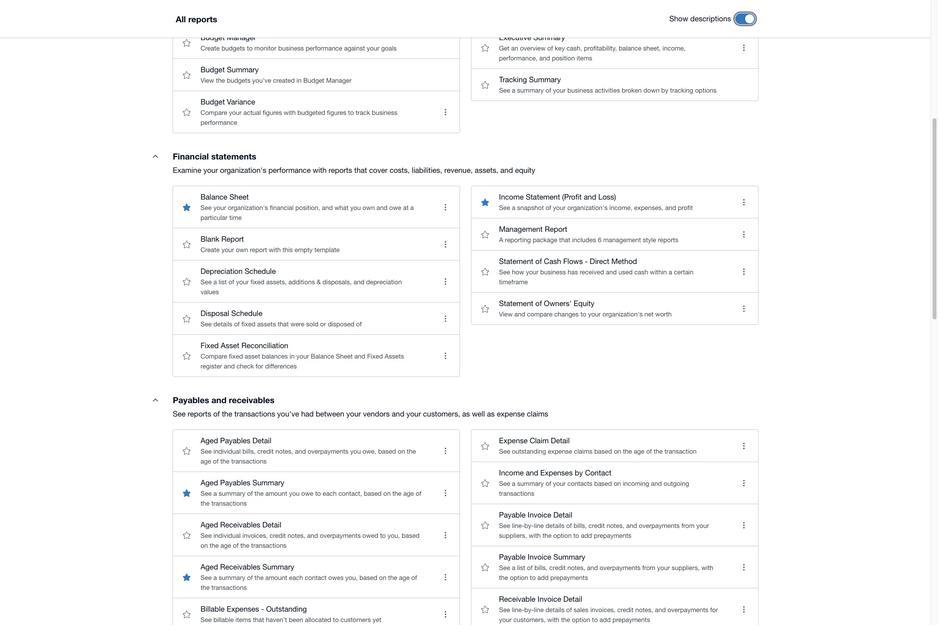 Task type: locate. For each thing, give the bounding box(es) containing it.
an
[[511, 45, 518, 52]]

and inside payable invoice detail see line-by-line details of bills, credit notes, and overpayments from your suppliers, with the option to add prepayments
[[626, 523, 637, 530]]

prepayments
[[594, 532, 631, 540], [550, 575, 588, 582], [612, 617, 650, 624]]

customers, down receivable in the right of the page
[[513, 617, 546, 624]]

2 vertical spatial details
[[546, 607, 564, 614]]

to inside billable expenses - outstanding see billable items that haven't been allocated to customers yet
[[333, 617, 339, 624]]

you've left created
[[252, 77, 271, 84]]

0 vertical spatial income,
[[663, 45, 685, 52]]

performance up financial
[[268, 166, 311, 175]]

disposals,
[[323, 279, 352, 286]]

income
[[499, 193, 524, 201], [499, 469, 524, 477]]

favorite image for executive summary
[[475, 38, 495, 58]]

0 vertical spatial suppliers,
[[499, 532, 527, 540]]

financial
[[173, 151, 209, 162]]

and inside receivable invoice detail see line-by-line details of sales invoices, credit notes, and overpayments for your customers, with the option to add prepayments
[[655, 607, 666, 614]]

2 vertical spatial you
[[289, 490, 300, 498]]

transactions inside aged receivables summary see a summary of the amount each contact owes you, based on the age of the transactions
[[211, 585, 247, 592]]

that left haven't
[[253, 617, 264, 624]]

1 amount from the top
[[265, 490, 287, 498]]

had
[[301, 410, 314, 418]]

claims
[[527, 410, 548, 418], [574, 448, 592, 456]]

your inside 'statement of cash flows - direct method see how your business has received and used cash within a certain timeframe'
[[526, 269, 539, 276]]

1 vertical spatial balance
[[311, 353, 334, 360]]

manager inside budget manager create budgets to monitor business performance against your goals
[[227, 33, 256, 42]]

income and expenses by contact see a summary of your contacts based on incoming and outgoing transactions
[[499, 469, 689, 498]]

-
[[585, 257, 588, 266], [261, 605, 264, 614]]

fixed down asset
[[229, 353, 243, 360]]

0 vertical spatial payable
[[499, 511, 526, 520]]

0 horizontal spatial claims
[[527, 410, 548, 418]]

descriptions
[[690, 14, 731, 23]]

1 horizontal spatial each
[[323, 490, 337, 498]]

costs,
[[390, 166, 410, 175]]

figures right the actual
[[263, 109, 282, 117]]

add inside the payable invoice summary see a list of bills, credit notes, and overpayments from your suppliers, with the option to add prepayments
[[537, 575, 549, 582]]

1 vertical spatial own
[[236, 246, 248, 254]]

cover
[[369, 166, 388, 175]]

overview
[[520, 45, 546, 52]]

more options image for statement of cash flows - direct method
[[734, 262, 754, 282]]

aged receivables summary see a summary of the amount each contact owes you, based on the age of the transactions
[[201, 563, 417, 592]]

incoming
[[623, 480, 649, 488]]

payable for payable invoice summary
[[499, 553, 526, 562]]

the inside payable invoice detail see line-by-line details of bills, credit notes, and overpayments from your suppliers, with the option to add prepayments
[[542, 532, 552, 540]]

cash left flow
[[301, 12, 315, 20]]

credit inside payable invoice detail see line-by-line details of bills, credit notes, and overpayments from your suppliers, with the option to add prepayments
[[589, 523, 605, 530]]

list
[[219, 279, 227, 286], [517, 565, 525, 572]]

2 line from the top
[[534, 607, 544, 614]]

based inside aged receivables detail see individual invoices, credit notes, and overpayments owed to you, based on the age of the transactions
[[402, 532, 420, 540]]

payable for payable invoice detail
[[499, 511, 526, 520]]

performance down variance
[[201, 119, 237, 126]]

cash right used at top
[[634, 269, 648, 276]]

0 horizontal spatial each
[[289, 575, 303, 582]]

individual for payables
[[213, 448, 241, 456]]

business inside 'budget variance compare your actual figures with budgeted figures to track business performance'
[[372, 109, 397, 117]]

budgets up variance
[[227, 77, 250, 84]]

expense claim detail see outstanding expense claims based on the age of the transaction
[[499, 437, 697, 456]]

your
[[268, 12, 281, 20], [367, 45, 379, 52], [553, 87, 566, 94], [229, 109, 242, 117], [203, 166, 218, 175], [213, 204, 226, 212], [553, 204, 566, 212], [221, 246, 234, 254], [526, 269, 539, 276], [236, 279, 249, 286], [588, 311, 601, 318], [346, 410, 361, 418], [406, 410, 421, 418], [553, 480, 566, 488], [696, 523, 709, 530], [657, 565, 670, 572], [499, 617, 512, 624]]

statement for owners'
[[499, 299, 533, 308]]

and inside depreciation schedule see a list of your fixed assets, additions & disposals, and depreciation values
[[353, 279, 364, 286]]

budgets left monitor
[[221, 45, 245, 52]]

2 figures from the left
[[327, 109, 346, 117]]

budget manager create budgets to monitor business performance against your goals
[[201, 33, 397, 52]]

summary inside aged receivables summary see a summary of the amount each contact owes you, based on the age of the transactions
[[219, 575, 245, 582]]

- up received
[[585, 257, 588, 266]]

report for management report
[[545, 225, 567, 234]]

income, inside income statement (profit and loss) see a snapshot of your organization's income, expenses, and profit
[[609, 204, 632, 212]]

items right billable
[[236, 617, 251, 624]]

1 vertical spatial sheet
[[336, 353, 353, 360]]

list up receivable in the right of the page
[[517, 565, 525, 572]]

option inside the payable invoice summary see a list of bills, credit notes, and overpayments from your suppliers, with the option to add prepayments
[[510, 575, 528, 582]]

1 receivables from the top
[[220, 521, 260, 530]]

aged for aged receivables detail
[[201, 521, 218, 530]]

fixed down report at the top left
[[250, 279, 264, 286]]

0 horizontal spatial list
[[219, 279, 227, 286]]

1 compare from the top
[[201, 109, 227, 117]]

remove favorite image
[[475, 192, 495, 212], [177, 197, 197, 217], [177, 483, 197, 503]]

sheet down disposed
[[336, 353, 353, 360]]

1 by- from the top
[[524, 523, 534, 530]]

expenses up contacts on the right bottom of page
[[540, 469, 573, 477]]

business down cash
[[540, 269, 566, 276]]

1 vertical spatial option
[[510, 575, 528, 582]]

1 horizontal spatial sheet
[[336, 353, 353, 360]]

more options image for aged payables summary
[[436, 483, 455, 503]]

create down "blank"
[[201, 246, 220, 254]]

the inside budget summary view the budgets you've created in budget manager
[[216, 77, 225, 84]]

1 horizontal spatial owe
[[389, 204, 401, 212]]

expense down the claim
[[548, 448, 572, 456]]

you inside aged payables detail see individual bills, credit notes, and overpayments you owe, based on the age of the transactions
[[350, 448, 361, 456]]

0 horizontal spatial suppliers,
[[499, 532, 527, 540]]

owe
[[389, 204, 401, 212], [301, 490, 313, 498]]

0 vertical spatial owe
[[389, 204, 401, 212]]

0 vertical spatial you,
[[388, 532, 400, 540]]

0 vertical spatial create
[[201, 45, 220, 52]]

this
[[283, 246, 293, 254]]

transactions inside income and expenses by contact see a summary of your contacts based on incoming and outgoing transactions
[[499, 490, 534, 498]]

statement of cash flows - direct method see how your business has received and used cash within a certain timeframe
[[499, 257, 693, 286]]

owe up aged receivables detail see individual invoices, credit notes, and overpayments owed to you, based on the age of the transactions
[[301, 490, 313, 498]]

performance inside financial statements examine your organization's performance with reports that cover costs, liabilities, revenue, assets, and equity
[[268, 166, 311, 175]]

2 vertical spatial prepayments
[[612, 617, 650, 624]]

1 horizontal spatial invoices,
[[590, 607, 616, 614]]

claims inside expense claim detail see outstanding expense claims based on the age of the transaction
[[574, 448, 592, 456]]

more options image for aged receivables summary
[[436, 568, 455, 588]]

down
[[643, 87, 659, 94]]

income for income and expenses by contact
[[499, 469, 524, 477]]

2 individual from the top
[[213, 532, 241, 540]]

owe left 'at'
[[389, 204, 401, 212]]

1 vertical spatial fixed
[[367, 353, 383, 360]]

0 vertical spatial details
[[213, 321, 232, 328]]

as left well
[[462, 410, 470, 418]]

4 aged from the top
[[201, 563, 218, 572]]

1 vertical spatial for
[[710, 607, 718, 614]]

certain
[[674, 269, 693, 276]]

balance up particular
[[201, 193, 227, 201]]

allocated
[[305, 617, 331, 624]]

organization's down statements
[[220, 166, 266, 175]]

1 vertical spatial each
[[289, 575, 303, 582]]

1 horizontal spatial add
[[581, 532, 592, 540]]

1 horizontal spatial view
[[499, 311, 513, 318]]

schedule up "assets"
[[231, 309, 262, 318]]

contact
[[305, 575, 327, 582]]

income for income statement (profit and loss)
[[499, 193, 524, 201]]

2 receivables from the top
[[220, 563, 260, 572]]

that left cover
[[354, 166, 367, 175]]

all
[[176, 14, 186, 24]]

0 vertical spatial -
[[585, 257, 588, 266]]

1 line from the top
[[534, 523, 544, 530]]

1 horizontal spatial as
[[487, 410, 495, 418]]

0 horizontal spatial from
[[642, 565, 655, 572]]

2 as from the left
[[487, 410, 495, 418]]

business right track
[[372, 109, 397, 117]]

time
[[229, 214, 242, 222]]

income, down loss)
[[609, 204, 632, 212]]

organization's inside statement of owners' equity view and compare changes to your organization's net worth
[[603, 311, 643, 318]]

receivables inside aged receivables summary see a summary of the amount each contact owes you, based on the age of the transactions
[[220, 563, 260, 572]]

by inside tracking summary see a summary of your business activities broken down by tracking options
[[661, 87, 668, 94]]

2 vertical spatial option
[[572, 617, 590, 624]]

create for budget
[[201, 45, 220, 52]]

1 vertical spatial by
[[575, 469, 583, 477]]

owed
[[362, 532, 378, 540]]

1 vertical spatial amount
[[265, 575, 287, 582]]

create inside budget manager create budgets to monitor business performance against your goals
[[201, 45, 220, 52]]

credit inside receivable invoice detail see line-by-line details of sales invoices, credit notes, and overpayments for your customers, with the option to add prepayments
[[617, 607, 634, 614]]

figures right budgeted
[[327, 109, 346, 117]]

fixed left asset
[[201, 342, 219, 350]]

1 horizontal spatial from
[[681, 523, 695, 530]]

business inside budget manager create budgets to monitor business performance against your goals
[[278, 45, 304, 52]]

show
[[669, 14, 688, 23]]

see inside the payable invoice summary see a list of bills, credit notes, and overpayments from your suppliers, with the option to add prepayments
[[499, 565, 510, 572]]

1 horizontal spatial bills,
[[534, 565, 548, 572]]

transactions
[[234, 410, 275, 418], [231, 458, 267, 466], [499, 490, 534, 498], [211, 500, 247, 508], [251, 542, 287, 550], [211, 585, 247, 592]]

see inside balance sheet see your organization's financial position, and what you own and owe at a particular time
[[201, 204, 212, 212]]

detail inside receivable invoice detail see line-by-line details of sales invoices, credit notes, and overpayments for your customers, with the option to add prepayments
[[563, 595, 582, 604]]

own left report at the top left
[[236, 246, 248, 254]]

fixed left 'assets'
[[367, 353, 383, 360]]

see inside the payables and receivables see reports of the transactions you've had between your vendors and your customers, as well as expense claims
[[173, 410, 186, 418]]

based inside aged payables summary see a summary of the amount you owe to each contact, based on the age of the transactions
[[364, 490, 382, 498]]

report down time at the left top of the page
[[221, 235, 244, 243]]

get left an
[[499, 45, 509, 52]]

expense up expense
[[497, 410, 525, 418]]

based right owes
[[359, 575, 377, 582]]

report up package
[[545, 225, 567, 234]]

1 vertical spatial receivables
[[220, 563, 260, 572]]

own inside 'blank report create your own report with this empty template'
[[236, 246, 248, 254]]

0 horizontal spatial you've
[[252, 77, 271, 84]]

income, right 'sheet,'
[[663, 45, 685, 52]]

income down outstanding
[[499, 469, 524, 477]]

sheet,
[[643, 45, 661, 52]]

0 vertical spatial claims
[[527, 410, 548, 418]]

with inside receivable invoice detail see line-by-line details of sales invoices, credit notes, and overpayments for your customers, with the option to add prepayments
[[547, 617, 559, 624]]

your inside tracking summary see a summary of your business activities broken down by tracking options
[[553, 87, 566, 94]]

business right monitor
[[278, 45, 304, 52]]

with inside 'budget variance compare your actual figures with budgeted figures to track business performance'
[[284, 109, 296, 117]]

0 horizontal spatial owe
[[301, 490, 313, 498]]

budget for budget manager
[[201, 33, 225, 42]]

remove favorite image for aged
[[177, 483, 197, 503]]

0 vertical spatial by-
[[524, 523, 534, 530]]

1 vertical spatial items
[[236, 617, 251, 624]]

2 payable from the top
[[499, 553, 526, 562]]

you up aged receivables detail see individual invoices, credit notes, and overpayments owed to you, based on the age of the transactions
[[289, 490, 300, 498]]

your inside statement of owners' equity view and compare changes to your organization's net worth
[[588, 311, 601, 318]]

remove favorite image for balance
[[177, 197, 197, 217]]

2 aged from the top
[[201, 479, 218, 487]]

aged
[[201, 437, 218, 445], [201, 479, 218, 487], [201, 521, 218, 530], [201, 563, 218, 572]]

1 individual from the top
[[213, 448, 241, 456]]

1 vertical spatial bills,
[[574, 523, 587, 530]]

payables
[[173, 395, 209, 406], [220, 437, 250, 445], [220, 479, 250, 487]]

favorite image for disposal
[[177, 309, 197, 329]]

based right contact,
[[364, 490, 382, 498]]

more options image for expense claim detail
[[734, 436, 754, 456]]

by- for payable
[[524, 523, 534, 530]]

0 horizontal spatial as
[[462, 410, 470, 418]]

statement up the how
[[499, 257, 533, 266]]

1 horizontal spatial cash
[[634, 269, 648, 276]]

used
[[619, 269, 633, 276]]

1 vertical spatial budgets
[[227, 77, 250, 84]]

line- for receivable
[[512, 607, 524, 614]]

2 vertical spatial bills,
[[534, 565, 548, 572]]

payable inside payable invoice detail see line-by-line details of bills, credit notes, and overpayments from your suppliers, with the option to add prepayments
[[499, 511, 526, 520]]

payables for aged payables summary
[[220, 479, 250, 487]]

0 horizontal spatial report
[[221, 235, 244, 243]]

get left clearer
[[201, 12, 211, 20]]

0 vertical spatial amount
[[265, 490, 287, 498]]

detail inside payable invoice detail see line-by-line details of bills, credit notes, and overpayments from your suppliers, with the option to add prepayments
[[553, 511, 572, 520]]

summary inside aged receivables summary see a summary of the amount each contact owes you, based on the age of the transactions
[[262, 563, 294, 572]]

income, inside executive summary get an overview of key cash, profitability, balance sheet, income, performance, and position items
[[663, 45, 685, 52]]

vendors
[[363, 410, 390, 418]]

based
[[378, 448, 396, 456], [594, 448, 612, 456], [594, 480, 612, 488], [364, 490, 382, 498], [402, 532, 420, 540], [359, 575, 377, 582]]

of inside aged payables detail see individual bills, credit notes, and overpayments you owe, based on the age of the transactions
[[213, 458, 219, 466]]

- inside billable expenses - outstanding see billable items that haven't been allocated to customers yet
[[261, 605, 264, 614]]

each inside aged receivables summary see a summary of the amount each contact owes you, based on the age of the transactions
[[289, 575, 303, 582]]

based down contact
[[594, 480, 612, 488]]

reports right "style"
[[658, 236, 678, 244]]

more options image for disposal schedule
[[436, 309, 455, 329]]

1 horizontal spatial you,
[[388, 532, 400, 540]]

at
[[403, 204, 409, 212]]

more options image for income and expenses by contact
[[734, 473, 754, 493]]

1 payable from the top
[[499, 511, 526, 520]]

0 vertical spatial payables
[[173, 395, 209, 406]]

2 amount from the top
[[265, 575, 287, 582]]

a inside depreciation schedule see a list of your fixed assets, additions & disposals, and depreciation values
[[213, 279, 217, 286]]

manager down against
[[326, 77, 352, 84]]

2 income from the top
[[499, 469, 524, 477]]

net
[[644, 311, 654, 318]]

0 vertical spatial expenses
[[540, 469, 573, 477]]

blank
[[201, 235, 219, 243]]

that left includes at the right top of the page
[[559, 236, 570, 244]]

based right owed
[[402, 532, 420, 540]]

fixed
[[250, 279, 264, 286], [241, 321, 255, 328], [229, 353, 243, 360]]

1 horizontal spatial claims
[[574, 448, 592, 456]]

you left owe,
[[350, 448, 361, 456]]

0 vertical spatial fixed
[[250, 279, 264, 286]]

1 vertical spatial by-
[[524, 607, 534, 614]]

manager down 'picture'
[[227, 33, 256, 42]]

1 vertical spatial get
[[499, 45, 509, 52]]

you inside balance sheet see your organization's financial position, and what you own and owe at a particular time
[[350, 204, 361, 212]]

0 horizontal spatial figures
[[263, 109, 282, 117]]

based up contact
[[594, 448, 612, 456]]

see
[[499, 87, 510, 94], [201, 204, 212, 212], [499, 204, 510, 212], [499, 269, 510, 276], [201, 279, 212, 286], [201, 321, 212, 328], [173, 410, 186, 418], [201, 448, 212, 456], [499, 448, 510, 456], [499, 480, 510, 488], [201, 490, 212, 498], [499, 523, 510, 530], [201, 532, 212, 540], [499, 565, 510, 572], [201, 575, 212, 582], [499, 607, 510, 614], [201, 617, 212, 624]]

1 figures from the left
[[263, 109, 282, 117]]

and inside executive summary get an overview of key cash, profitability, balance sheet, income, performance, and position items
[[539, 55, 550, 62]]

fixed
[[201, 342, 219, 350], [367, 353, 383, 360]]

detail
[[252, 437, 271, 445], [551, 437, 570, 445], [553, 511, 572, 520], [262, 521, 281, 530], [563, 595, 582, 604]]

more options image for billable expenses - outstanding
[[436, 605, 455, 625]]

0 horizontal spatial you,
[[345, 575, 358, 582]]

to inside payable invoice detail see line-by-line details of bills, credit notes, and overpayments from your suppliers, with the option to add prepayments
[[573, 532, 579, 540]]

1 horizontal spatial report
[[545, 225, 567, 234]]

0 vertical spatial you've
[[252, 77, 271, 84]]

more options image for payable invoice detail
[[734, 516, 754, 535]]

1 aged from the top
[[201, 437, 218, 445]]

more options image for fixed asset reconciliation
[[436, 346, 455, 366]]

based right owe,
[[378, 448, 396, 456]]

of inside expense claim detail see outstanding expense claims based on the age of the transaction
[[646, 448, 652, 456]]

more options image for aged receivables detail
[[436, 526, 455, 545]]

own right what
[[363, 204, 375, 212]]

0 vertical spatial you
[[350, 204, 361, 212]]

asset
[[221, 342, 239, 350]]

you, right owes
[[345, 575, 358, 582]]

income, for executive summary
[[663, 45, 685, 52]]

favorite image for aged payables detail
[[177, 441, 197, 461]]

budgets
[[221, 45, 245, 52], [227, 77, 250, 84]]

0 horizontal spatial -
[[261, 605, 264, 614]]

1 vertical spatial line-
[[512, 607, 524, 614]]

on inside aged receivables detail see individual invoices, credit notes, and overpayments owed to you, based on the age of the transactions
[[201, 542, 208, 550]]

reports up what
[[329, 166, 352, 175]]

you, right owed
[[388, 532, 400, 540]]

compare
[[201, 109, 227, 117], [201, 353, 227, 360]]

reports right expand report group icon
[[188, 410, 211, 418]]

payable
[[499, 511, 526, 520], [499, 553, 526, 562]]

income up snapshot
[[499, 193, 524, 201]]

compare up register and
[[201, 353, 227, 360]]

0 horizontal spatial expense
[[497, 410, 525, 418]]

includes
[[572, 236, 596, 244]]

0 vertical spatial line-
[[512, 523, 524, 530]]

billable
[[201, 605, 225, 614]]

favorite image
[[177, 33, 197, 53], [475, 38, 495, 58], [177, 102, 197, 122], [475, 225, 495, 244], [177, 235, 197, 254], [475, 262, 495, 282], [177, 272, 197, 292], [177, 441, 197, 461], [475, 558, 495, 578], [475, 600, 495, 620]]

income inside income and expenses by contact see a summary of your contacts based on incoming and outgoing transactions
[[499, 469, 524, 477]]

template
[[314, 246, 340, 254]]

details for receivable
[[546, 607, 564, 614]]

1 vertical spatial you,
[[345, 575, 358, 582]]

2 compare from the top
[[201, 353, 227, 360]]

organization's left "net" on the right of page
[[603, 311, 643, 318]]

0 vertical spatial invoice
[[528, 511, 551, 520]]

with inside financial statements examine your organization's performance with reports that cover costs, liabilities, revenue, assets, and equity
[[313, 166, 327, 175]]

0 vertical spatial items
[[577, 55, 592, 62]]

statement down 'timeframe'
[[499, 299, 533, 308]]

schedule for depreciation schedule
[[245, 267, 276, 276]]

items inside executive summary get an overview of key cash, profitability, balance sheet, income, performance, and position items
[[577, 55, 592, 62]]

1 vertical spatial line
[[534, 607, 544, 614]]

cash,
[[567, 45, 582, 52]]

you've inside budget summary view the budgets you've created in budget manager
[[252, 77, 271, 84]]

items down cash,
[[577, 55, 592, 62]]

by up contacts on the right bottom of page
[[575, 469, 583, 477]]

and inside aged payables detail see individual bills, credit notes, and overpayments you owe, based on the age of the transactions
[[295, 448, 306, 456]]

equity
[[515, 166, 535, 175]]

each left contact
[[289, 575, 303, 582]]

amount for aged payables summary
[[265, 490, 287, 498]]

compare down variance
[[201, 109, 227, 117]]

payables for aged payables detail
[[220, 437, 250, 445]]

balance down or
[[311, 353, 334, 360]]

0 vertical spatial for
[[256, 363, 263, 370]]

that left were
[[278, 321, 289, 328]]

expenses
[[540, 469, 573, 477], [227, 605, 259, 614]]

2 vertical spatial statement
[[499, 299, 533, 308]]

0 vertical spatial get
[[201, 12, 211, 20]]

business
[[278, 45, 304, 52], [567, 87, 593, 94], [372, 109, 397, 117], [540, 269, 566, 276]]

create
[[201, 45, 220, 52], [201, 246, 220, 254]]

1 horizontal spatial get
[[499, 45, 509, 52]]

by right the down
[[661, 87, 668, 94]]

1 vertical spatial owe
[[301, 490, 313, 498]]

1 horizontal spatial for
[[710, 607, 718, 614]]

1 horizontal spatial customers,
[[513, 617, 546, 624]]

details inside payable invoice detail see line-by-line details of bills, credit notes, and overpayments from your suppliers, with the option to add prepayments
[[546, 523, 564, 530]]

invoices,
[[242, 532, 268, 540], [590, 607, 616, 614]]

revenue,
[[444, 166, 473, 175]]

more options image
[[436, 102, 455, 122], [734, 192, 754, 212], [436, 235, 455, 254], [734, 262, 754, 282], [734, 299, 754, 319], [436, 441, 455, 461], [734, 473, 754, 493], [734, 516, 754, 535], [436, 526, 455, 545], [734, 600, 754, 620], [436, 605, 455, 625]]

3 aged from the top
[[201, 521, 218, 530]]

get a clearer picture of your future cash flow link
[[173, 0, 459, 26]]

favorite image for management report
[[475, 225, 495, 244]]

you, for aged receivables detail
[[388, 532, 400, 540]]

and
[[539, 55, 550, 62], [500, 166, 513, 175], [584, 193, 596, 201], [322, 204, 333, 212], [377, 204, 387, 212], [665, 204, 676, 212], [606, 269, 617, 276], [353, 279, 364, 286], [514, 311, 525, 318], [354, 353, 365, 360], [211, 395, 226, 406], [392, 410, 404, 418], [295, 448, 306, 456], [526, 469, 538, 477], [651, 480, 662, 488], [626, 523, 637, 530], [307, 532, 318, 540], [587, 565, 598, 572], [655, 607, 666, 614]]

0 horizontal spatial bills,
[[242, 448, 256, 456]]

detail inside aged receivables detail see individual invoices, credit notes, and overpayments owed to you, based on the age of the transactions
[[262, 521, 281, 530]]

customers, left well
[[423, 410, 460, 418]]

organization's down the (profit
[[567, 204, 608, 212]]

notes, inside receivable invoice detail see line-by-line details of sales invoices, credit notes, and overpayments for your customers, with the option to add prepayments
[[635, 607, 653, 614]]

with inside payable invoice detail see line-by-line details of bills, credit notes, and overpayments from your suppliers, with the option to add prepayments
[[529, 532, 541, 540]]

2 create from the top
[[201, 246, 220, 254]]

organization's up time at the left top of the page
[[228, 204, 268, 212]]

claims up contact
[[574, 448, 592, 456]]

suppliers, inside payable invoice detail see line-by-line details of bills, credit notes, and overpayments from your suppliers, with the option to add prepayments
[[499, 532, 527, 540]]

balance inside fixed asset reconciliation compare fixed asset balances in your balance sheet and fixed assets register and check for differences
[[311, 353, 334, 360]]

performance left against
[[306, 45, 342, 52]]

each left contact,
[[323, 490, 337, 498]]

you, inside aged receivables detail see individual invoices, credit notes, and overpayments owed to you, based on the age of the transactions
[[388, 532, 400, 540]]

favorite image for statement
[[475, 299, 495, 319]]

more options image for management report
[[734, 225, 754, 244]]

1 vertical spatial customers,
[[513, 617, 546, 624]]

to inside receivable invoice detail see line-by-line details of sales invoices, credit notes, and overpayments for your customers, with the option to add prepayments
[[592, 617, 598, 624]]

you right what
[[350, 204, 361, 212]]

more options image
[[734, 38, 754, 58], [436, 197, 455, 217], [734, 225, 754, 244], [436, 272, 455, 292], [436, 309, 455, 329], [436, 346, 455, 366], [734, 436, 754, 456], [436, 483, 455, 503], [734, 558, 754, 578], [436, 568, 455, 588]]

expense inside the payables and receivables see reports of the transactions you've had between your vendors and your customers, as well as expense claims
[[497, 410, 525, 418]]

favorite image
[[177, 65, 197, 85], [475, 75, 495, 95], [475, 299, 495, 319], [177, 309, 197, 329], [177, 346, 197, 366], [475, 436, 495, 456], [475, 473, 495, 493], [475, 516, 495, 535], [177, 526, 197, 545], [177, 605, 197, 625]]

aged inside aged payables detail see individual bills, credit notes, and overpayments you owe, based on the age of the transactions
[[201, 437, 218, 445]]

schedule down report at the top left
[[245, 267, 276, 276]]

receivable invoice detail see line-by-line details of sales invoices, credit notes, and overpayments for your customers, with the option to add prepayments
[[499, 595, 718, 624]]

payables and receivables see reports of the transactions you've had between your vendors and your customers, as well as expense claims
[[173, 395, 548, 418]]

1 vertical spatial create
[[201, 246, 220, 254]]

cash inside 'link'
[[301, 12, 315, 20]]

your inside income and expenses by contact see a summary of your contacts based on incoming and outgoing transactions
[[553, 480, 566, 488]]

1 horizontal spatial you've
[[277, 410, 299, 418]]

- left outstanding in the left of the page
[[261, 605, 264, 614]]

the inside the payables and receivables see reports of the transactions you've had between your vendors and your customers, as well as expense claims
[[222, 410, 232, 418]]

as right well
[[487, 410, 495, 418]]

to inside aged payables summary see a summary of the amount you owe to each contact, based on the age of the transactions
[[315, 490, 321, 498]]

1 vertical spatial invoice
[[528, 553, 551, 562]]

balance inside balance sheet see your organization's financial position, and what you own and owe at a particular time
[[201, 193, 227, 201]]

asset
[[245, 353, 260, 360]]

timeframe
[[499, 279, 528, 286]]

sheet up time at the left top of the page
[[229, 193, 249, 201]]

create down all reports
[[201, 45, 220, 52]]

2 by- from the top
[[524, 607, 534, 614]]

receivable
[[499, 595, 536, 604]]

favorite image for payable
[[475, 516, 495, 535]]

report inside 'blank report create your own report with this empty template'
[[221, 235, 244, 243]]

and inside 'statement of cash flows - direct method see how your business has received and used cash within a certain timeframe'
[[606, 269, 617, 276]]

0 horizontal spatial by
[[575, 469, 583, 477]]

0 horizontal spatial option
[[510, 575, 528, 582]]

statement of owners' equity view and compare changes to your organization's net worth
[[499, 299, 672, 318]]

0 horizontal spatial add
[[537, 575, 549, 582]]

0 vertical spatial compare
[[201, 109, 227, 117]]

each
[[323, 490, 337, 498], [289, 575, 303, 582]]

by- inside receivable invoice detail see line-by-line details of sales invoices, credit notes, and overpayments for your customers, with the option to add prepayments
[[524, 607, 534, 614]]

clearer
[[218, 12, 237, 20]]

more options image for balance sheet
[[436, 197, 455, 217]]

individual inside aged receivables detail see individual invoices, credit notes, and overpayments owed to you, based on the age of the transactions
[[213, 532, 241, 540]]

amount inside aged payables summary see a summary of the amount you owe to each contact, based on the age of the transactions
[[265, 490, 287, 498]]

0 horizontal spatial expenses
[[227, 605, 259, 614]]

2 horizontal spatial option
[[572, 617, 590, 624]]

favorite image for fixed
[[177, 346, 197, 366]]

expenses inside income and expenses by contact see a summary of your contacts based on incoming and outgoing transactions
[[540, 469, 573, 477]]

statement up snapshot
[[526, 193, 560, 201]]

expenses up billable
[[227, 605, 259, 614]]

1 horizontal spatial own
[[363, 204, 375, 212]]

from inside payable invoice detail see line-by-line details of bills, credit notes, and overpayments from your suppliers, with the option to add prepayments
[[681, 523, 695, 530]]

details for payable
[[546, 523, 564, 530]]

0 vertical spatial budgets
[[221, 45, 245, 52]]

1 create from the top
[[201, 45, 220, 52]]

1 vertical spatial details
[[546, 523, 564, 530]]

business left activities
[[567, 87, 593, 94]]

you've left had
[[277, 410, 299, 418]]

favorite image for expense
[[475, 436, 495, 456]]

1 vertical spatial claims
[[574, 448, 592, 456]]

list down depreciation
[[219, 279, 227, 286]]

you
[[350, 204, 361, 212], [350, 448, 361, 456], [289, 490, 300, 498]]

actual
[[243, 109, 261, 117]]

report
[[250, 246, 267, 254]]

the
[[216, 77, 225, 84], [222, 410, 232, 418], [407, 448, 416, 456], [623, 448, 632, 456], [654, 448, 663, 456], [220, 458, 229, 466], [255, 490, 264, 498], [392, 490, 401, 498], [201, 500, 210, 508], [542, 532, 552, 540], [210, 542, 219, 550], [240, 542, 249, 550], [255, 575, 264, 582], [388, 575, 397, 582], [499, 575, 508, 582], [201, 585, 210, 592], [561, 617, 570, 624]]

contact
[[585, 469, 611, 477]]

1 vertical spatial suppliers,
[[672, 565, 700, 572]]

0 vertical spatial invoices,
[[242, 532, 268, 540]]

based inside income and expenses by contact see a summary of your contacts based on incoming and outgoing transactions
[[594, 480, 612, 488]]

credit inside aged receivables detail see individual invoices, credit notes, and overpayments owed to you, based on the age of the transactions
[[270, 532, 286, 540]]

0 vertical spatial statement
[[526, 193, 560, 201]]

tracking summary see a summary of your business activities broken down by tracking options
[[499, 75, 717, 94]]

budget summary view the budgets you've created in budget manager
[[201, 65, 352, 84]]

1 line- from the top
[[512, 523, 524, 530]]

0 vertical spatial schedule
[[245, 267, 276, 276]]

by inside income and expenses by contact see a summary of your contacts based on incoming and outgoing transactions
[[575, 469, 583, 477]]

1 vertical spatial payable
[[499, 553, 526, 562]]

suppliers, inside the payable invoice summary see a list of bills, credit notes, and overpayments from your suppliers, with the option to add prepayments
[[672, 565, 700, 572]]

fixed left "assets"
[[241, 321, 255, 328]]

2 line- from the top
[[512, 607, 524, 614]]

a inside the payable invoice summary see a list of bills, credit notes, and overpayments from your suppliers, with the option to add prepayments
[[512, 565, 515, 572]]

1 vertical spatial individual
[[213, 532, 241, 540]]

1 vertical spatial income
[[499, 469, 524, 477]]

1 income from the top
[[499, 193, 524, 201]]

aged for aged receivables summary
[[201, 563, 218, 572]]

claims up the claim
[[527, 410, 548, 418]]

customers, inside the payables and receivables see reports of the transactions you've had between your vendors and your customers, as well as expense claims
[[423, 410, 460, 418]]

1 vertical spatial from
[[642, 565, 655, 572]]

outstanding
[[512, 448, 546, 456]]

view inside statement of owners' equity view and compare changes to your organization's net worth
[[499, 311, 513, 318]]

activities
[[595, 87, 620, 94]]



Task type: vqa. For each thing, say whether or not it's contained in the screenshot.


Task type: describe. For each thing, give the bounding box(es) containing it.
transactions inside aged payables summary see a summary of the amount you owe to each contact, based on the age of the transactions
[[211, 500, 247, 508]]

1 horizontal spatial fixed
[[367, 353, 383, 360]]

budget for budget variance
[[201, 98, 225, 106]]

billable expenses - outstanding see billable items that haven't been allocated to customers yet
[[201, 605, 381, 624]]

summary inside aged payables summary see a summary of the amount you owe to each contact, based on the age of the transactions
[[252, 479, 284, 487]]

detail for expense claim detail
[[551, 437, 570, 445]]

1 as from the left
[[462, 410, 470, 418]]

overpayments inside the payable invoice summary see a list of bills, credit notes, and overpayments from your suppliers, with the option to add prepayments
[[600, 565, 640, 572]]

age inside expense claim detail see outstanding expense claims based on the age of the transaction
[[634, 448, 644, 456]]

invoices, inside aged receivables detail see individual invoices, credit notes, and overpayments owed to you, based on the age of the transactions
[[242, 532, 268, 540]]

income, for income statement (profit and loss)
[[609, 204, 632, 212]]

statements
[[211, 151, 256, 162]]

of inside the payable invoice summary see a list of bills, credit notes, and overpayments from your suppliers, with the option to add prepayments
[[527, 565, 533, 572]]

that inside billable expenses - outstanding see billable items that haven't been allocated to customers yet
[[253, 617, 264, 624]]

favorite image for budget variance
[[177, 102, 197, 122]]

more options image for payable invoice summary
[[734, 558, 754, 578]]

your inside depreciation schedule see a list of your fixed assets, additions & disposals, and depreciation values
[[236, 279, 249, 286]]

favorite image for budget manager
[[177, 33, 197, 53]]

view inside budget summary view the budgets you've created in budget manager
[[201, 77, 214, 84]]

your inside income statement (profit and loss) see a snapshot of your organization's income, expenses, and profit
[[553, 204, 566, 212]]

individual for receivables
[[213, 532, 241, 540]]

a inside 'link'
[[213, 12, 216, 20]]

more options image for aged payables detail
[[436, 441, 455, 461]]

monitor
[[254, 45, 276, 52]]

fixed inside disposal schedule see details of fixed assets that were sold or disposed of
[[241, 321, 255, 328]]

overpayments inside payable invoice detail see line-by-line details of bills, credit notes, and overpayments from your suppliers, with the option to add prepayments
[[639, 523, 680, 530]]

contacts
[[567, 480, 592, 488]]

prepayments inside receivable invoice detail see line-by-line details of sales invoices, credit notes, and overpayments for your customers, with the option to add prepayments
[[612, 617, 650, 624]]

from inside the payable invoice summary see a list of bills, credit notes, and overpayments from your suppliers, with the option to add prepayments
[[642, 565, 655, 572]]

see inside aged receivables summary see a summary of the amount each contact owes you, based on the age of the transactions
[[201, 575, 212, 582]]

expand report group image
[[146, 390, 165, 410]]

budget variance compare your actual figures with budgeted figures to track business performance
[[201, 98, 397, 126]]

yet
[[373, 617, 381, 624]]

were
[[291, 321, 304, 328]]

invoice for receivable invoice detail
[[538, 595, 561, 604]]

position
[[552, 55, 575, 62]]

package
[[533, 236, 557, 244]]

examine
[[173, 166, 201, 175]]

income statement (profit and loss) see a snapshot of your organization's income, expenses, and profit
[[499, 193, 693, 212]]

see inside income statement (profit and loss) see a snapshot of your organization's income, expenses, and profit
[[499, 204, 510, 212]]

favorite image for income
[[475, 473, 495, 493]]

of inside payable invoice detail see line-by-line details of bills, credit notes, and overpayments from your suppliers, with the option to add prepayments
[[566, 523, 572, 530]]

favorite image for tracking
[[475, 75, 495, 95]]

transaction
[[664, 448, 697, 456]]

get inside executive summary get an overview of key cash, profitability, balance sheet, income, performance, and position items
[[499, 45, 509, 52]]

summary inside the payable invoice summary see a list of bills, credit notes, and overpayments from your suppliers, with the option to add prepayments
[[553, 553, 585, 562]]

each inside aged payables summary see a summary of the amount you owe to each contact, based on the age of the transactions
[[323, 490, 337, 498]]

summary inside tracking summary see a summary of your business activities broken down by tracking options
[[529, 75, 561, 84]]

see inside expense claim detail see outstanding expense claims based on the age of the transaction
[[499, 448, 510, 456]]

position,
[[295, 204, 320, 212]]

financial statements examine your organization's performance with reports that cover costs, liabilities, revenue, assets, and equity
[[173, 151, 535, 175]]

flows
[[563, 257, 583, 266]]

of inside receivable invoice detail see line-by-line details of sales invoices, credit notes, and overpayments for your customers, with the option to add prepayments
[[566, 607, 572, 614]]

aged payables summary see a summary of the amount you owe to each contact, based on the age of the transactions
[[201, 479, 421, 508]]

reports right 'all'
[[188, 14, 217, 24]]

assets
[[257, 321, 276, 328]]

option inside receivable invoice detail see line-by-line details of sales invoices, credit notes, and overpayments for your customers, with the option to add prepayments
[[572, 617, 590, 624]]

more options image for budget variance
[[436, 102, 455, 122]]

remove favorite image
[[177, 568, 197, 588]]

and inside the payable invoice summary see a list of bills, credit notes, and overpayments from your suppliers, with the option to add prepayments
[[587, 565, 598, 572]]

get a clearer picture of your future cash flow
[[201, 12, 329, 20]]

claim
[[530, 437, 549, 445]]

sheet inside fixed asset reconciliation compare fixed asset balances in your balance sheet and fixed assets register and check for differences
[[336, 353, 353, 360]]

your inside the payable invoice summary see a list of bills, credit notes, and overpayments from your suppliers, with the option to add prepayments
[[657, 565, 670, 572]]

tracking
[[670, 87, 693, 94]]

favorite image for statement of cash flows - direct method
[[475, 262, 495, 282]]

the inside the payable invoice summary see a list of bills, credit notes, and overpayments from your suppliers, with the option to add prepayments
[[499, 575, 508, 582]]

detail for receivable invoice detail
[[563, 595, 582, 604]]

summary inside executive summary get an overview of key cash, profitability, balance sheet, income, performance, and position items
[[533, 33, 565, 42]]

future
[[283, 12, 299, 20]]

on inside aged receivables summary see a summary of the amount each contact owes you, based on the age of the transactions
[[379, 575, 386, 582]]

options
[[695, 87, 717, 94]]

a inside balance sheet see your organization's financial position, and what you own and owe at a particular time
[[410, 204, 414, 212]]

6
[[598, 236, 601, 244]]

reporting
[[505, 236, 531, 244]]

values
[[201, 289, 219, 296]]

budgets inside budget summary view the budgets you've created in budget manager
[[227, 77, 250, 84]]

bills, inside the payable invoice summary see a list of bills, credit notes, and overpayments from your suppliers, with the option to add prepayments
[[534, 565, 548, 572]]

of inside income and expenses by contact see a summary of your contacts based on incoming and outgoing transactions
[[546, 480, 551, 488]]

detail for aged receivables detail
[[262, 521, 281, 530]]

age inside aged receivables summary see a summary of the amount each contact owes you, based on the age of the transactions
[[399, 575, 410, 582]]

see inside tracking summary see a summary of your business activities broken down by tracking options
[[499, 87, 510, 94]]

amount for aged receivables summary
[[265, 575, 287, 582]]

owners'
[[544, 299, 572, 308]]

particular
[[201, 214, 228, 222]]

notes, inside aged payables detail see individual bills, credit notes, and overpayments you owe, based on the age of the transactions
[[275, 448, 293, 456]]

created
[[273, 77, 295, 84]]

favorite image for payable invoice summary
[[475, 558, 495, 578]]

balances in your
[[262, 353, 309, 360]]

blank report create your own report with this empty template
[[201, 235, 340, 254]]

more options image for receivable invoice detail
[[734, 600, 754, 620]]

owe,
[[363, 448, 376, 456]]

your inside financial statements examine your organization's performance with reports that cover costs, liabilities, revenue, assets, and equity
[[203, 166, 218, 175]]

tracking
[[499, 75, 527, 84]]

billable
[[213, 617, 234, 624]]

owe inside balance sheet see your organization's financial position, and what you own and owe at a particular time
[[389, 204, 401, 212]]

you, for aged receivables summary
[[345, 575, 358, 582]]

transactions inside aged receivables detail see individual invoices, credit notes, and overpayments owed to you, based on the age of the transactions
[[251, 542, 287, 550]]

performance inside 'budget variance compare your actual figures with budgeted figures to track business performance'
[[201, 119, 237, 126]]

items inside billable expenses - outstanding see billable items that haven't been allocated to customers yet
[[236, 617, 251, 624]]

in
[[297, 77, 302, 84]]

expand report group image
[[146, 146, 165, 166]]

favorite image for blank report
[[177, 235, 197, 254]]

0 horizontal spatial fixed
[[201, 342, 219, 350]]

create for blank
[[201, 246, 220, 254]]

all reports
[[176, 14, 217, 24]]

detail for aged payables detail
[[252, 437, 271, 445]]

favorite image for receivable invoice detail
[[475, 600, 495, 620]]

depreciation schedule see a list of your fixed assets, additions & disposals, and depreciation values
[[201, 267, 402, 296]]

see inside aged receivables detail see individual invoices, credit notes, and overpayments owed to you, based on the age of the transactions
[[201, 532, 212, 540]]

your inside balance sheet see your organization's financial position, and what you own and owe at a particular time
[[213, 204, 226, 212]]

depreciation
[[366, 279, 402, 286]]

you for aged payables summary
[[289, 490, 300, 498]]

more options image for depreciation schedule
[[436, 272, 455, 292]]

aged payables detail see individual bills, credit notes, and overpayments you owe, based on the age of the transactions
[[201, 437, 416, 466]]

invoice for payable invoice detail
[[528, 511, 551, 520]]

equity
[[574, 299, 594, 308]]

owes
[[328, 575, 344, 582]]

(profit
[[562, 193, 582, 201]]

reports inside management report a reporting package that includes 6 management style reports
[[658, 236, 678, 244]]

owe inside aged payables summary see a summary of the amount you owe to each contact, based on the age of the transactions
[[301, 490, 313, 498]]

organization's inside balance sheet see your organization's financial position, and what you own and owe at a particular time
[[228, 204, 268, 212]]

more options image for statement of owners' equity
[[734, 299, 754, 319]]

payable invoice summary see a list of bills, credit notes, and overpayments from your suppliers, with the option to add prepayments
[[499, 553, 713, 582]]

claims inside the payables and receivables see reports of the transactions you've had between your vendors and your customers, as well as expense claims
[[527, 410, 548, 418]]

more options image for income statement (profit and loss)
[[734, 192, 754, 212]]

outstanding
[[266, 605, 307, 614]]

favorite image for aged
[[177, 526, 197, 545]]

expense inside expense claim detail see outstanding expense claims based on the age of the transaction
[[548, 448, 572, 456]]

between
[[316, 410, 344, 418]]

notes, inside payable invoice detail see line-by-line details of bills, credit notes, and overpayments from your suppliers, with the option to add prepayments
[[607, 523, 624, 530]]

broken
[[622, 87, 642, 94]]

against
[[344, 45, 365, 52]]

by- for receivable
[[524, 607, 534, 614]]

of inside aged receivables detail see individual invoices, credit notes, and overpayments owed to you, based on the age of the transactions
[[233, 542, 239, 550]]

budget for budget summary
[[201, 65, 225, 74]]

line for payable
[[534, 523, 544, 530]]

get inside 'link'
[[201, 12, 211, 20]]

to inside 'budget variance compare your actual figures with budgeted figures to track business performance'
[[348, 109, 354, 117]]

has
[[568, 269, 578, 276]]

statement for cash
[[499, 257, 533, 266]]

line for receivable
[[534, 607, 544, 614]]

add inside receivable invoice detail see line-by-line details of sales invoices, credit notes, and overpayments for your customers, with the option to add prepayments
[[600, 617, 611, 624]]

payables inside the payables and receivables see reports of the transactions you've had between your vendors and your customers, as well as expense claims
[[173, 395, 209, 406]]

budgeted
[[297, 109, 325, 117]]

cash
[[544, 257, 561, 266]]

to inside aged receivables detail see individual invoices, credit notes, and overpayments owed to you, based on the age of the transactions
[[380, 532, 386, 540]]

flow
[[317, 12, 329, 20]]

prepayments inside the payable invoice summary see a list of bills, credit notes, and overpayments from your suppliers, with the option to add prepayments
[[550, 575, 588, 582]]

invoice for payable invoice summary
[[528, 553, 551, 562]]

profit
[[678, 204, 693, 212]]

remove favorite image for income
[[475, 192, 495, 212]]

report for blank report
[[221, 235, 244, 243]]

bills, inside aged payables detail see individual bills, credit notes, and overpayments you owe, based on the age of the transactions
[[242, 448, 256, 456]]

direct
[[590, 257, 609, 266]]

aged for aged payables detail
[[201, 437, 218, 445]]

you for balance sheet
[[350, 204, 361, 212]]

your inside receivable invoice detail see line-by-line details of sales invoices, credit notes, and overpayments for your customers, with the option to add prepayments
[[499, 617, 512, 624]]

more options image for blank report
[[436, 235, 455, 254]]

expenses,
[[634, 204, 663, 212]]

schedule for disposal schedule
[[231, 309, 262, 318]]

notes, inside the payable invoice summary see a list of bills, credit notes, and overpayments from your suppliers, with the option to add prepayments
[[567, 565, 585, 572]]

how
[[512, 269, 524, 276]]

overpayments inside aged payables detail see individual bills, credit notes, and overpayments you owe, based on the age of the transactions
[[308, 448, 348, 456]]

a inside 'statement of cash flows - direct method see how your business has received and used cash within a certain timeframe'
[[669, 269, 672, 276]]

well
[[472, 410, 485, 418]]

favorite image for billable
[[177, 605, 197, 625]]

detail for payable invoice detail
[[553, 511, 572, 520]]

snapshot
[[517, 204, 544, 212]]

sales
[[574, 607, 588, 614]]

key
[[555, 45, 565, 52]]

that inside disposal schedule see details of fixed assets that were sold or disposed of
[[278, 321, 289, 328]]

goals
[[381, 45, 397, 52]]

reconciliation
[[241, 342, 288, 350]]

haven't
[[266, 617, 287, 624]]

a inside aged payables summary see a summary of the amount you owe to each contact, based on the age of the transactions
[[213, 490, 217, 498]]

variance
[[227, 98, 255, 106]]

list inside the payable invoice summary see a list of bills, credit notes, and overpayments from your suppliers, with the option to add prepayments
[[517, 565, 525, 572]]

track
[[356, 109, 370, 117]]

what
[[335, 204, 348, 212]]

empty
[[295, 246, 313, 254]]

within
[[650, 269, 667, 276]]

financial
[[270, 204, 294, 212]]

compare inside 'budget variance compare your actual figures with budgeted figures to track business performance'
[[201, 109, 227, 117]]

more options image for executive summary
[[734, 38, 754, 58]]

balance sheet see your organization's financial position, and what you own and owe at a particular time
[[201, 193, 414, 222]]

a inside aged receivables summary see a summary of the amount each contact owes you, based on the age of the transactions
[[213, 575, 217, 582]]

favorite image for budget
[[177, 65, 197, 85]]

bills, inside payable invoice detail see line-by-line details of bills, credit notes, and overpayments from your suppliers, with the option to add prepayments
[[574, 523, 587, 530]]

sheet inside balance sheet see your organization's financial position, and what you own and owe at a particular time
[[229, 193, 249, 201]]

management
[[499, 225, 543, 234]]

age inside aged receivables detail see individual invoices, credit notes, and overpayments owed to you, based on the age of the transactions
[[220, 542, 231, 550]]

summary inside income and expenses by contact see a summary of your contacts based on incoming and outgoing transactions
[[517, 480, 544, 488]]

receivables for summary
[[220, 563, 260, 572]]

executive
[[499, 33, 531, 42]]

overpayments inside aged receivables detail see individual invoices, credit notes, and overpayments owed to you, based on the age of the transactions
[[320, 532, 361, 540]]

budgets inside budget manager create budgets to monitor business performance against your goals
[[221, 45, 245, 52]]

line- for payable
[[512, 523, 524, 530]]

or
[[320, 321, 326, 328]]

on inside aged payables summary see a summary of the amount you owe to each contact, based on the age of the transactions
[[383, 490, 391, 498]]

favorite image for depreciation schedule
[[177, 272, 197, 292]]

reports inside the payables and receivables see reports of the transactions you've had between your vendors and your customers, as well as expense claims
[[188, 410, 211, 418]]

receivables
[[229, 395, 275, 406]]

credit inside the payable invoice summary see a list of bills, credit notes, and overpayments from your suppliers, with the option to add prepayments
[[549, 565, 566, 572]]

performance,
[[499, 55, 537, 62]]

loss)
[[598, 193, 616, 201]]

aged for aged payables summary
[[201, 479, 218, 487]]

a inside tracking summary see a summary of your business activities broken down by tracking options
[[512, 87, 515, 94]]

receivables for detail
[[220, 521, 260, 530]]

see inside 'statement of cash flows - direct method see how your business has received and used cash within a certain timeframe'
[[499, 269, 510, 276]]



